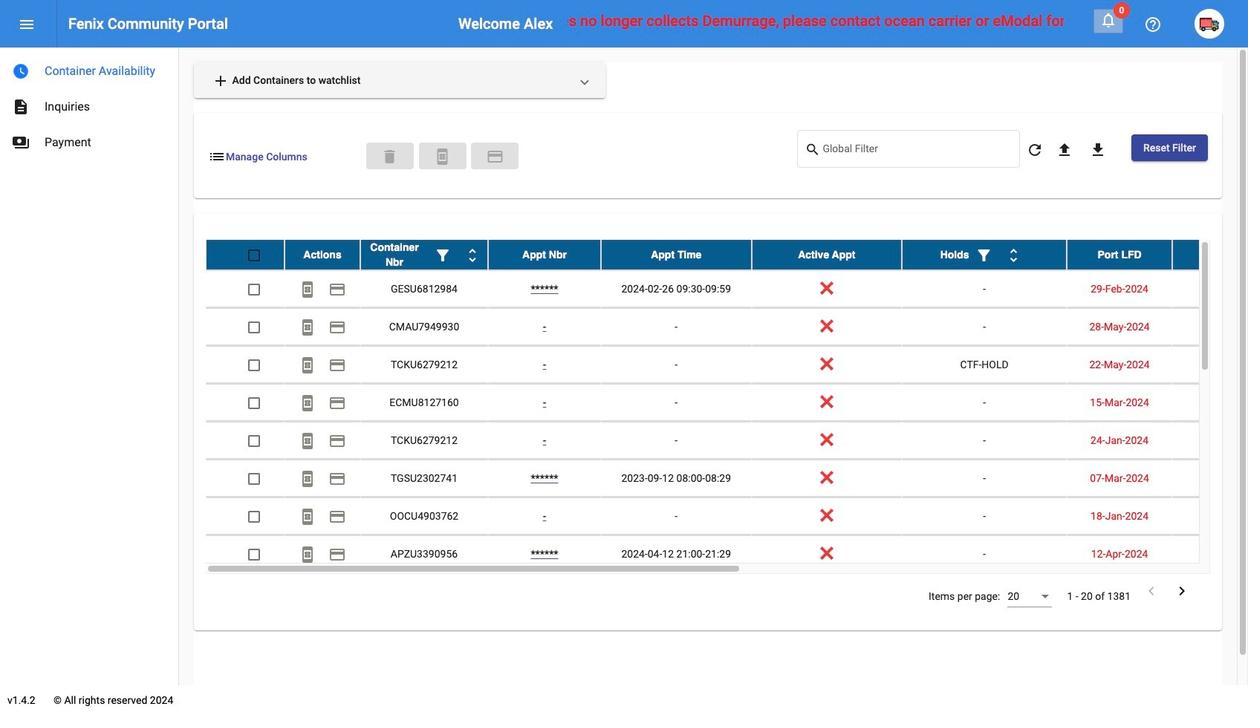 Task type: describe. For each thing, give the bounding box(es) containing it.
cell for 7th row from the bottom of the page
[[1172, 308, 1248, 346]]

cell for 6th row
[[1172, 422, 1248, 459]]

2 column header from the left
[[360, 240, 488, 270]]

cell for fourth row from the top of the page
[[1172, 346, 1248, 383]]

6 column header from the left
[[902, 240, 1067, 270]]

5 row from the top
[[206, 384, 1248, 422]]

4 column header from the left
[[601, 240, 752, 270]]

2 row from the top
[[206, 270, 1248, 308]]

1 row from the top
[[206, 240, 1248, 270]]

cell for 7th row
[[1172, 460, 1248, 497]]

9 row from the top
[[206, 536, 1248, 574]]

cell for 2nd row from the bottom
[[1172, 498, 1248, 535]]

cell for 2nd row from the top of the page
[[1172, 270, 1248, 308]]

7 row from the top
[[206, 460, 1248, 498]]



Task type: vqa. For each thing, say whether or not it's contained in the screenshot.
the topmost Arrival
no



Task type: locate. For each thing, give the bounding box(es) containing it.
navigation
[[0, 48, 178, 160]]

5 column header from the left
[[752, 240, 902, 270]]

7 column header from the left
[[1067, 240, 1172, 270]]

no color image
[[1100, 11, 1117, 29], [18, 16, 36, 34], [12, 98, 30, 116], [1056, 141, 1074, 159], [1089, 141, 1107, 159], [208, 148, 226, 166], [975, 247, 993, 265], [1005, 247, 1023, 265], [328, 319, 346, 337], [299, 357, 316, 375], [328, 357, 346, 375], [299, 395, 316, 413], [299, 433, 316, 450], [299, 508, 316, 526], [328, 508, 346, 526], [328, 546, 346, 564]]

delete image
[[381, 148, 399, 166]]

row
[[206, 240, 1248, 270], [206, 270, 1248, 308], [206, 308, 1248, 346], [206, 346, 1248, 384], [206, 384, 1248, 422], [206, 422, 1248, 460], [206, 460, 1248, 498], [206, 498, 1248, 536], [206, 536, 1248, 574]]

8 column header from the left
[[1172, 240, 1248, 270]]

2 cell from the top
[[1172, 308, 1248, 346]]

6 cell from the top
[[1172, 460, 1248, 497]]

5 cell from the top
[[1172, 422, 1248, 459]]

1 column header from the left
[[285, 240, 360, 270]]

8 row from the top
[[206, 498, 1248, 536]]

3 column header from the left
[[488, 240, 601, 270]]

6 row from the top
[[206, 422, 1248, 460]]

7 cell from the top
[[1172, 498, 1248, 535]]

cell for fifth row
[[1172, 384, 1248, 421]]

grid
[[206, 240, 1248, 574]]

cell
[[1172, 270, 1248, 308], [1172, 308, 1248, 346], [1172, 346, 1248, 383], [1172, 384, 1248, 421], [1172, 422, 1248, 459], [1172, 460, 1248, 497], [1172, 498, 1248, 535], [1172, 536, 1248, 573]]

8 cell from the top
[[1172, 536, 1248, 573]]

1 cell from the top
[[1172, 270, 1248, 308]]

column header
[[285, 240, 360, 270], [360, 240, 488, 270], [488, 240, 601, 270], [601, 240, 752, 270], [752, 240, 902, 270], [902, 240, 1067, 270], [1067, 240, 1172, 270], [1172, 240, 1248, 270]]

Global Watchlist Filter field
[[823, 146, 1012, 157]]

cell for 9th row from the top
[[1172, 536, 1248, 573]]

no color image
[[1144, 16, 1162, 34], [12, 62, 30, 80], [212, 72, 230, 90], [12, 134, 30, 152], [805, 141, 823, 159], [1026, 141, 1044, 159], [434, 148, 451, 166], [486, 148, 504, 166], [434, 247, 452, 265], [464, 247, 481, 265], [299, 281, 316, 299], [328, 281, 346, 299], [299, 319, 316, 337], [328, 395, 346, 413], [328, 433, 346, 450], [299, 471, 316, 488], [328, 471, 346, 488], [299, 546, 316, 564], [1143, 583, 1160, 600], [1173, 583, 1191, 600]]

3 cell from the top
[[1172, 346, 1248, 383]]

3 row from the top
[[206, 308, 1248, 346]]

4 cell from the top
[[1172, 384, 1248, 421]]

4 row from the top
[[206, 346, 1248, 384]]



